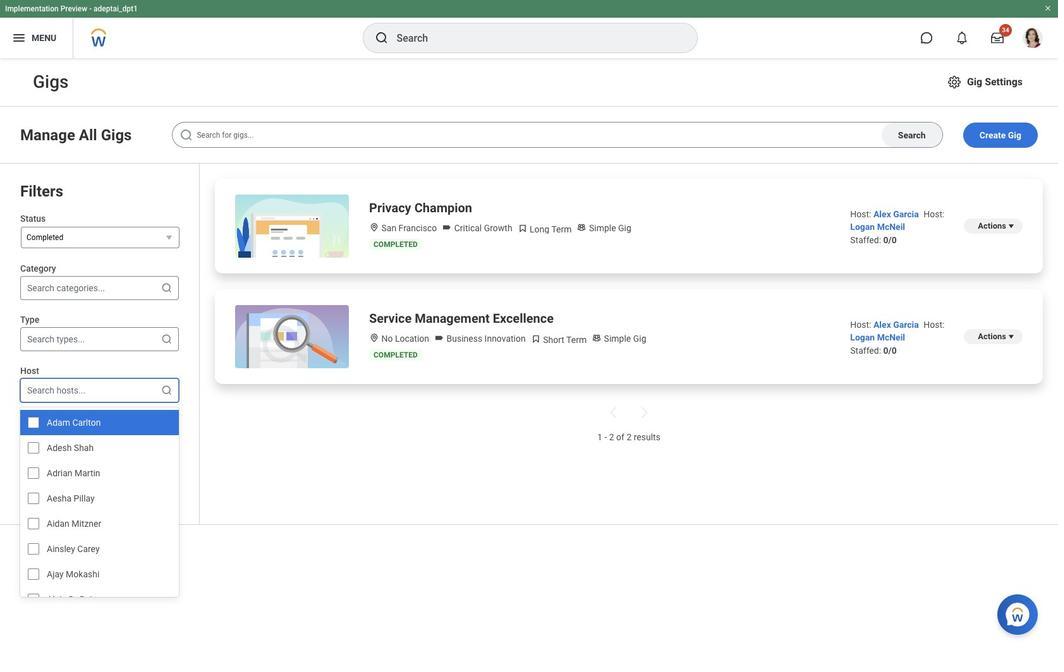 Task type: vqa. For each thing, say whether or not it's contained in the screenshot.
Preview
yes



Task type: locate. For each thing, give the bounding box(es) containing it.
search image
[[179, 128, 194, 143], [161, 282, 173, 295], [161, 333, 173, 346], [161, 436, 173, 448]]

mcneil
[[877, 222, 905, 232], [877, 332, 905, 343]]

0 vertical spatial logan
[[850, 222, 875, 232]]

1 vertical spatial staffed:
[[850, 346, 881, 356]]

0 vertical spatial alex
[[873, 209, 891, 219]]

preview
[[60, 4, 87, 13]]

Category text field
[[27, 282, 29, 295]]

no location
[[379, 334, 429, 344]]

1 alex garcia button from the top
[[873, 209, 921, 219]]

pillay
[[74, 494, 95, 504]]

adrian martin option
[[20, 461, 179, 486]]

location right no
[[395, 334, 429, 344]]

- right preview
[[89, 4, 92, 13]]

simple
[[589, 223, 616, 233], [604, 334, 631, 344]]

menu banner
[[0, 0, 1058, 58]]

Type text field
[[27, 333, 29, 346]]

logan mcneil button
[[850, 222, 905, 232], [850, 332, 905, 343]]

chevron right image
[[636, 405, 652, 420]]

gig right 'gear' icon
[[967, 76, 982, 88]]

host: alex garcia host: logan mcneil staffed: 0/0
[[850, 209, 945, 245], [850, 320, 945, 356]]

0 vertical spatial actions
[[978, 221, 1006, 231]]

2 alex garcia button from the top
[[873, 320, 921, 330]]

1 actions button from the top
[[964, 219, 1023, 234]]

2 garcia from the top
[[893, 320, 919, 330]]

1 vertical spatial actions button
[[964, 329, 1023, 344]]

34 button
[[983, 24, 1012, 52]]

profile logan mcneil image
[[1023, 28, 1043, 51]]

create gig button
[[963, 122, 1038, 148]]

1 garcia from the top
[[893, 209, 919, 219]]

gig inside popup button
[[967, 76, 982, 88]]

1 actions from the top
[[978, 221, 1006, 231]]

1 vertical spatial term
[[566, 335, 587, 345]]

champion
[[414, 200, 472, 216]]

2 actions button from the top
[[964, 329, 1023, 344]]

- right 1
[[604, 432, 607, 442]]

2 mcneil from the top
[[877, 332, 905, 343]]

1 mcneil from the top
[[877, 222, 905, 232]]

1 vertical spatial alex garcia button
[[873, 320, 921, 330]]

0 vertical spatial term
[[551, 224, 572, 234]]

search image for search types...
[[161, 333, 173, 346]]

1 vertical spatial simple gig
[[602, 334, 646, 344]]

1 horizontal spatial search image
[[374, 30, 389, 46]]

1 staffed: from the top
[[850, 235, 881, 245]]

0 vertical spatial simple gig
[[587, 223, 631, 233]]

2 alex from the top
[[873, 320, 891, 330]]

2 left of
[[609, 432, 614, 442]]

1 logan mcneil button from the top
[[850, 222, 905, 232]]

ajay mokashi option
[[20, 562, 179, 587]]

0 vertical spatial host: alex garcia host: logan mcneil staffed: 0/0
[[850, 209, 945, 245]]

2 logan mcneil button from the top
[[850, 332, 905, 343]]

location
[[395, 334, 429, 344], [20, 417, 55, 427]]

0 vertical spatial -
[[89, 4, 92, 13]]

0 horizontal spatial location
[[20, 417, 55, 427]]

0 vertical spatial location
[[395, 334, 429, 344]]

0 horizontal spatial 2
[[609, 432, 614, 442]]

aesha pillay
[[47, 494, 95, 504]]

search button
[[882, 123, 942, 147]]

simple gig for service management excellence
[[602, 334, 646, 344]]

types...
[[57, 334, 85, 345]]

aidan
[[47, 519, 69, 529]]

1 vertical spatial search image
[[161, 384, 173, 397]]

gig right the create
[[1008, 130, 1021, 140]]

host
[[20, 366, 39, 376]]

1 vertical spatial host: alex garcia host: logan mcneil staffed: 0/0
[[850, 320, 945, 356]]

implementation
[[5, 4, 59, 13]]

1 alex from the top
[[873, 209, 891, 219]]

alain dubois option
[[20, 587, 179, 612]]

search image
[[374, 30, 389, 46], [161, 384, 173, 397]]

close environment banner image
[[1044, 4, 1052, 12]]

alex for service management excellence
[[873, 320, 891, 330]]

0 vertical spatial alex garcia button
[[873, 209, 921, 219]]

0 vertical spatial 0/0
[[883, 235, 897, 245]]

1 vertical spatial garcia
[[893, 320, 919, 330]]

0 vertical spatial staffed:
[[850, 235, 881, 245]]

completed down the status
[[27, 233, 63, 242]]

search inside button
[[898, 130, 926, 140]]

all
[[79, 126, 97, 144]]

categories...
[[57, 283, 105, 293]]

caret down image
[[1006, 221, 1016, 231], [1006, 332, 1016, 342]]

category
[[20, 264, 56, 274]]

adam carlton option
[[20, 410, 179, 436]]

-
[[89, 4, 92, 13], [604, 432, 607, 442]]

garcia
[[893, 209, 919, 219], [893, 320, 919, 330]]

1 vertical spatial 0/0
[[883, 346, 897, 356]]

mcneil for service management excellence
[[877, 332, 905, 343]]

menu button
[[0, 18, 73, 58]]

Search text field
[[172, 122, 943, 148]]

2 logan from the top
[[850, 332, 875, 343]]

2 staffed: from the top
[[850, 346, 881, 356]]

term left contact card matrix manager icon
[[551, 224, 572, 234]]

simple right contact card matrix manager icon
[[589, 223, 616, 233]]

Search Workday  search field
[[397, 24, 671, 52]]

search locations...
[[27, 437, 100, 447]]

locations...
[[57, 437, 100, 447]]

alex
[[873, 209, 891, 219], [873, 320, 891, 330]]

search
[[898, 130, 926, 140], [27, 283, 54, 293], [27, 334, 54, 345], [27, 386, 54, 396], [27, 437, 54, 447]]

service
[[369, 311, 412, 326]]

1 vertical spatial caret down image
[[1006, 332, 1016, 342]]

list
[[200, 164, 1058, 525]]

gig inside button
[[1008, 130, 1021, 140]]

alex for privacy champion
[[873, 209, 891, 219]]

dubois
[[69, 595, 97, 605]]

adesh shah option
[[20, 436, 179, 461]]

2 right of
[[627, 432, 632, 442]]

host:
[[850, 209, 871, 219], [924, 209, 945, 219], [850, 320, 871, 330], [924, 320, 945, 330]]

0 vertical spatial mcneil
[[877, 222, 905, 232]]

tag image
[[442, 222, 452, 233], [434, 333, 444, 343]]

0 vertical spatial simple
[[589, 223, 616, 233]]

actions for privacy champion
[[978, 221, 1006, 231]]

completed down no
[[374, 351, 418, 360]]

actions
[[978, 221, 1006, 231], [978, 332, 1006, 341]]

adesh
[[47, 443, 72, 453]]

1 vertical spatial logan
[[850, 332, 875, 343]]

1 0/0 from the top
[[883, 235, 897, 245]]

host: alex garcia host: logan mcneil staffed: 0/0 for privacy champion
[[850, 209, 945, 245]]

2 0/0 from the top
[[883, 346, 897, 356]]

simple right contact card matrix manager image
[[604, 334, 631, 344]]

alain
[[47, 595, 67, 605]]

- inside menu banner
[[89, 4, 92, 13]]

aesha
[[47, 494, 71, 504]]

1 vertical spatial tag image
[[434, 333, 444, 343]]

actions for service management excellence
[[978, 332, 1006, 341]]

2 actions from the top
[[978, 332, 1006, 341]]

actions button
[[964, 219, 1023, 234], [964, 329, 1023, 344]]

carey
[[77, 544, 100, 554]]

critical
[[454, 223, 482, 233]]

1 host: alex garcia host: logan mcneil staffed: 0/0 from the top
[[850, 209, 945, 245]]

media mylearning image
[[531, 334, 541, 344]]

gear image
[[947, 75, 962, 90]]

0/0 for privacy champion
[[883, 235, 897, 245]]

notifications large image
[[956, 32, 968, 44]]

simple for service management excellence
[[604, 334, 631, 344]]

term
[[551, 224, 572, 234], [566, 335, 587, 345]]

0 horizontal spatial -
[[89, 4, 92, 13]]

caret down image for privacy champion
[[1006, 221, 1016, 231]]

aesha pillay option
[[20, 486, 179, 511]]

list box
[[20, 408, 179, 612]]

tag image down champion
[[442, 222, 452, 233]]

adrian
[[47, 468, 72, 479]]

0 vertical spatial actions button
[[964, 219, 1023, 234]]

alex garcia button
[[873, 209, 921, 219], [873, 320, 921, 330]]

0 vertical spatial tag image
[[442, 222, 452, 233]]

1 vertical spatial actions
[[978, 332, 1006, 341]]

simple gig right short term
[[602, 334, 646, 344]]

logan
[[850, 222, 875, 232], [850, 332, 875, 343]]

actions button for service management excellence
[[964, 329, 1023, 344]]

0 vertical spatial caret down image
[[1006, 221, 1016, 231]]

1 caret down image from the top
[[1006, 221, 1016, 231]]

location up search locations...
[[20, 417, 55, 427]]

no
[[381, 334, 393, 344]]

0 vertical spatial logan mcneil button
[[850, 222, 905, 232]]

1 vertical spatial simple
[[604, 334, 631, 344]]

1 - 2 of 2 results
[[597, 432, 660, 442]]

garcia for privacy champion
[[893, 209, 919, 219]]

status
[[20, 214, 46, 224]]

long term
[[528, 224, 572, 234]]

staffed:
[[850, 235, 881, 245], [850, 346, 881, 356]]

1 vertical spatial logan mcneil button
[[850, 332, 905, 343]]

0 vertical spatial garcia
[[893, 209, 919, 219]]

hosts...
[[57, 386, 85, 396]]

completed
[[27, 233, 63, 242], [374, 240, 418, 249], [374, 351, 418, 360]]

term left contact card matrix manager image
[[566, 335, 587, 345]]

simple gig right long term
[[587, 223, 631, 233]]

Host text field
[[27, 384, 29, 397]]

tag image down management
[[434, 333, 444, 343]]

manage
[[20, 126, 75, 144]]

2 caret down image from the top
[[1006, 332, 1016, 342]]

menu
[[32, 33, 56, 43]]

1 horizontal spatial 2
[[627, 432, 632, 442]]

1 horizontal spatial -
[[604, 432, 607, 442]]

1 vertical spatial alex
[[873, 320, 891, 330]]

garcia for service management excellence
[[893, 320, 919, 330]]

2 host: alex garcia host: logan mcneil staffed: 0/0 from the top
[[850, 320, 945, 356]]

1 horizontal spatial location
[[395, 334, 429, 344]]

0/0
[[883, 235, 897, 245], [883, 346, 897, 356]]

1 vertical spatial mcneil
[[877, 332, 905, 343]]

growth
[[484, 223, 512, 233]]

san francisco
[[379, 223, 437, 233]]

2
[[609, 432, 614, 442], [627, 432, 632, 442]]

completed down san
[[374, 240, 418, 249]]

chevron left image
[[606, 405, 621, 420]]

gig settings button
[[942, 70, 1028, 95]]

staffed: for privacy champion
[[850, 235, 881, 245]]

1 logan from the top
[[850, 222, 875, 232]]



Task type: describe. For each thing, give the bounding box(es) containing it.
gig right contact card matrix manager icon
[[618, 223, 631, 233]]

adeptai_dpt1
[[94, 4, 138, 13]]

management
[[415, 311, 490, 326]]

1 vertical spatial location
[[20, 417, 55, 427]]

contact card matrix manager image
[[577, 222, 587, 233]]

alex garcia button for privacy champion
[[873, 209, 921, 219]]

list box containing adam carlton
[[20, 408, 179, 612]]

create gig
[[980, 130, 1021, 140]]

implementation preview -   adeptai_dpt1
[[5, 4, 138, 13]]

martin
[[75, 468, 100, 479]]

contact card matrix manager image
[[592, 333, 602, 343]]

san
[[381, 223, 396, 233]]

search for search locations...
[[27, 437, 54, 447]]

search image for search locations...
[[161, 436, 173, 448]]

gig settings
[[967, 76, 1023, 88]]

34
[[1002, 27, 1009, 33]]

location image
[[369, 222, 379, 233]]

ainsley
[[47, 544, 75, 554]]

aidan mitzner
[[47, 519, 101, 529]]

term for privacy champion
[[551, 224, 572, 234]]

service management excellence link
[[369, 310, 554, 327]]

actions button for privacy champion
[[964, 219, 1023, 234]]

search for search
[[898, 130, 926, 140]]

0 vertical spatial search image
[[374, 30, 389, 46]]

type
[[20, 315, 39, 325]]

search categories...
[[27, 283, 105, 293]]

ajay
[[47, 570, 64, 580]]

mitzner
[[72, 519, 101, 529]]

adam carlton
[[47, 418, 101, 428]]

ainsley carey
[[47, 544, 100, 554]]

search hosts...
[[27, 386, 85, 396]]

of
[[616, 432, 624, 442]]

media mylearning image
[[517, 224, 528, 234]]

tag image for champion
[[442, 222, 452, 233]]

logan mcneil button for service management excellence
[[850, 332, 905, 343]]

logan mcneil button for privacy champion
[[850, 222, 905, 232]]

gig right contact card matrix manager image
[[633, 334, 646, 344]]

innovation
[[485, 334, 526, 344]]

privacy
[[369, 200, 411, 216]]

short term
[[541, 335, 587, 345]]

adesh shah
[[47, 443, 94, 453]]

list containing privacy champion
[[200, 164, 1058, 525]]

carlton
[[72, 418, 101, 428]]

1 2 from the left
[[609, 432, 614, 442]]

location inside list
[[395, 334, 429, 344]]

term for service management excellence
[[566, 335, 587, 345]]

critical growth
[[452, 223, 512, 233]]

business innovation
[[444, 334, 526, 344]]

0 horizontal spatial search image
[[161, 384, 173, 397]]

long
[[530, 224, 549, 234]]

logan for privacy champion
[[850, 222, 875, 232]]

location image
[[369, 333, 379, 343]]

create
[[980, 130, 1006, 140]]

shah
[[74, 443, 94, 453]]

alain dubois
[[47, 595, 97, 605]]

justify image
[[11, 30, 27, 46]]

results
[[634, 432, 660, 442]]

adam
[[47, 418, 70, 428]]

short
[[543, 335, 564, 345]]

alex garcia button for service management excellence
[[873, 320, 921, 330]]

manage all gigs
[[20, 126, 132, 144]]

mokashi
[[66, 570, 99, 580]]

adrian martin
[[47, 468, 100, 479]]

completed inside dropdown button
[[27, 233, 63, 242]]

2 2 from the left
[[627, 432, 632, 442]]

0/0 for service management excellence
[[883, 346, 897, 356]]

privacy champion
[[369, 200, 472, 216]]

mcneil for privacy champion
[[877, 222, 905, 232]]

completed for service
[[374, 351, 418, 360]]

excellence
[[493, 311, 554, 326]]

service management excellence
[[369, 311, 554, 326]]

host: alex garcia host: logan mcneil staffed: 0/0 for service management excellence
[[850, 320, 945, 356]]

logan for service management excellence
[[850, 332, 875, 343]]

completed button
[[21, 227, 179, 248]]

staffed: for service management excellence
[[850, 346, 881, 356]]

ainsley carey option
[[20, 537, 179, 562]]

business
[[447, 334, 482, 344]]

search image for search categories...
[[161, 282, 173, 295]]

privacy champion link
[[369, 199, 472, 217]]

simple gig for privacy champion
[[587, 223, 631, 233]]

1
[[597, 432, 602, 442]]

search types...
[[27, 334, 85, 345]]

search for search categories...
[[27, 283, 54, 293]]

caret down image for service management excellence
[[1006, 332, 1016, 342]]

1 vertical spatial -
[[604, 432, 607, 442]]

filters
[[20, 183, 63, 200]]

search for search types...
[[27, 334, 54, 345]]

gigs
[[101, 126, 132, 144]]

ajay mokashi
[[47, 570, 99, 580]]

aidan mitzner option
[[20, 511, 179, 537]]

tag image for management
[[434, 333, 444, 343]]

search for search hosts...
[[27, 386, 54, 396]]

simple for privacy champion
[[589, 223, 616, 233]]

completed for privacy
[[374, 240, 418, 249]]

inbox large image
[[991, 32, 1004, 44]]

francisco
[[399, 223, 437, 233]]

settings
[[985, 76, 1023, 88]]



